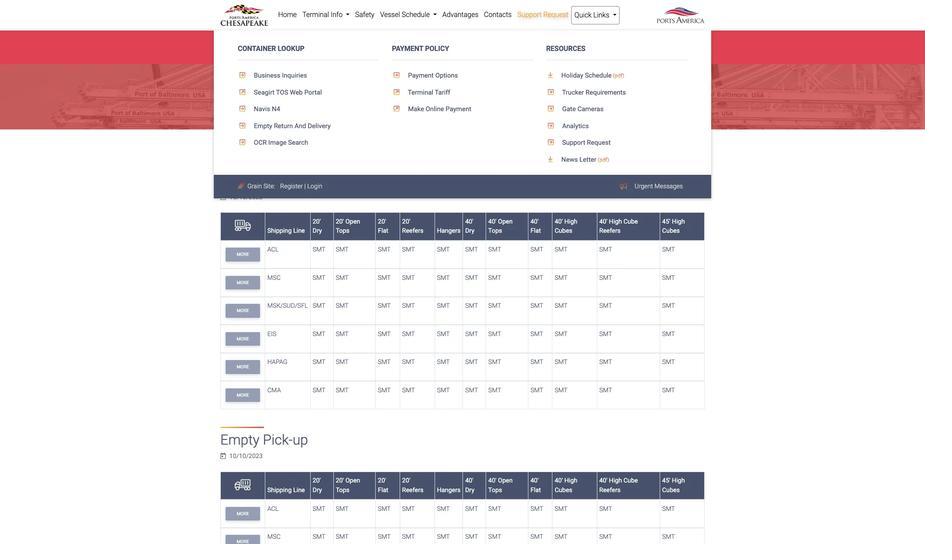 Task type: locate. For each thing, give the bounding box(es) containing it.
1 vertical spatial 45' high cubes
[[662, 478, 685, 495]]

40' dry
[[465, 218, 475, 235], [465, 478, 475, 495]]

policy
[[425, 45, 449, 53]]

seagirt tos web portal
[[252, 88, 322, 96]]

1 horizontal spatial gate
[[548, 39, 561, 46]]

(pdf) up trucker requirements 'link'
[[613, 73, 624, 79]]

0 vertical spatial 40' dry
[[465, 218, 475, 235]]

1 20' open tops from the top
[[336, 218, 360, 235]]

1 horizontal spatial home
[[278, 10, 297, 19]]

0 horizontal spatial pick-
[[263, 432, 293, 449]]

the
[[234, 39, 245, 46], [466, 39, 477, 46]]

arrow to bottom image
[[546, 72, 560, 79], [546, 156, 560, 163]]

support request link up vail
[[515, 6, 571, 24]]

1 vertical spatial home link
[[221, 142, 240, 151]]

1 vertical spatial cube
[[624, 478, 638, 485]]

40' high cubes
[[555, 218, 578, 235], [555, 478, 578, 495]]

0 vertical spatial 20' flat
[[378, 218, 388, 235]]

1 vertical spatial home
[[221, 142, 240, 151]]

1 shipping line from the top
[[267, 228, 305, 235]]

0 horizontal spatial the
[[234, 39, 245, 46]]

0 vertical spatial hangers
[[437, 228, 461, 235]]

support up new
[[517, 10, 542, 19]]

0 vertical spatial 20' dry
[[313, 218, 322, 235]]

payment inside payment options link
[[408, 72, 434, 80]]

options
[[435, 72, 458, 80]]

major damage criteria link
[[635, 182, 705, 192]]

1 vertical spatial shipping
[[267, 487, 292, 495]]

reefers
[[402, 228, 424, 235], [599, 228, 621, 235], [402, 487, 424, 495], [599, 487, 621, 495]]

1 vertical spatial acl
[[267, 506, 279, 513]]

contacts
[[484, 10, 512, 19]]

gate
[[562, 105, 576, 113]]

analytics
[[561, 122, 589, 130]]

home link up marine
[[275, 6, 300, 24]]

drop- for empty drop-off
[[263, 172, 296, 189]]

make online payment
[[407, 105, 471, 113]]

1 vertical spatial 20' reefers
[[402, 478, 424, 495]]

1 vertical spatial hangers
[[437, 487, 461, 495]]

0 vertical spatial 20' open tops
[[336, 218, 360, 235]]

0 horizontal spatial will
[[334, 39, 343, 46]]

0 vertical spatial and
[[509, 39, 520, 46]]

40' open tops
[[488, 218, 513, 235], [488, 478, 513, 495]]

0 vertical spatial calendar day image
[[220, 194, 226, 200]]

off
[[287, 142, 296, 151], [296, 172, 313, 189]]

gates
[[316, 39, 332, 46]]

–
[[262, 48, 266, 56]]

off for empty drop-off and pick-up
[[287, 142, 296, 151]]

1 cube from the top
[[624, 218, 638, 226]]

1 horizontal spatial and
[[509, 39, 520, 46]]

quick links link
[[571, 6, 620, 24]]

and left new
[[509, 39, 520, 46]]

1 will from the left
[[334, 39, 343, 46]]

0 horizontal spatial (pdf)
[[598, 157, 609, 163]]

cube
[[624, 218, 638, 226], [624, 478, 638, 485]]

smt
[[313, 246, 326, 254], [336, 246, 349, 254], [378, 246, 391, 254], [402, 246, 415, 254], [437, 246, 450, 254], [465, 246, 478, 254], [488, 246, 501, 254], [531, 246, 543, 254], [555, 246, 568, 254], [599, 246, 612, 254], [662, 246, 675, 254], [313, 274, 326, 282], [336, 274, 349, 282], [378, 274, 391, 282], [402, 274, 415, 282], [437, 274, 450, 282], [465, 274, 478, 282], [488, 274, 501, 282], [531, 274, 543, 282], [555, 274, 568, 282], [599, 274, 612, 282], [662, 274, 675, 282], [313, 303, 326, 310], [336, 303, 349, 310], [378, 303, 391, 310], [402, 303, 415, 310], [437, 303, 450, 310], [465, 303, 478, 310], [488, 303, 501, 310], [531, 303, 543, 310], [555, 303, 568, 310], [599, 303, 612, 310], [662, 303, 675, 310], [313, 331, 326, 338], [336, 331, 349, 338], [378, 331, 391, 338], [402, 331, 415, 338], [437, 331, 450, 338], [465, 331, 478, 338], [488, 331, 501, 338], [531, 331, 543, 338], [555, 331, 568, 338], [599, 331, 612, 338], [662, 331, 675, 338], [313, 359, 326, 366], [336, 359, 349, 366], [378, 359, 391, 366], [402, 359, 415, 366], [437, 359, 450, 366], [465, 359, 478, 366], [488, 359, 501, 366], [531, 359, 543, 366], [555, 359, 568, 366], [599, 359, 612, 366], [662, 359, 675, 366], [313, 387, 326, 394], [336, 387, 349, 394], [378, 387, 391, 394], [402, 387, 415, 394], [437, 387, 450, 394], [465, 387, 478, 394], [488, 387, 501, 394], [531, 387, 543, 394], [555, 387, 568, 394], [599, 387, 612, 394], [662, 387, 675, 394], [313, 506, 326, 513], [336, 506, 349, 513], [378, 506, 391, 513], [402, 506, 415, 513], [437, 506, 450, 513], [465, 506, 478, 513], [488, 506, 501, 513], [531, 506, 543, 513], [555, 506, 568, 513], [599, 506, 612, 513], [662, 506, 675, 513], [313, 534, 326, 541], [336, 534, 349, 541], [378, 534, 391, 541], [402, 534, 415, 541], [437, 534, 450, 541], [465, 534, 478, 541], [488, 534, 501, 541], [531, 534, 543, 541], [555, 534, 568, 541], [599, 534, 612, 541], [662, 534, 675, 541]]

1 horizontal spatial up
[[325, 142, 333, 151]]

terminal left info
[[302, 10, 329, 19]]

terminal up the reefers
[[291, 39, 314, 46]]

1 vertical spatial schedule
[[585, 72, 612, 80]]

terminal inside "the seagirt marine terminal gates will be open on october 9th, columbus day. the main gate and new vail gate will process trucks from 6:00 am – 3:30 pm, reefers included."
[[291, 39, 314, 46]]

schedule for holiday
[[585, 72, 612, 80]]

20'
[[313, 218, 321, 226], [336, 218, 344, 226], [378, 218, 386, 226], [402, 218, 410, 226], [313, 478, 321, 485], [336, 478, 344, 485], [378, 478, 386, 485], [402, 478, 410, 485]]

1 vertical spatial and
[[297, 142, 309, 151]]

0 vertical spatial 40' open tops
[[488, 218, 513, 235]]

0 horizontal spatial home
[[221, 142, 240, 151]]

1 horizontal spatial schedule
[[585, 72, 612, 80]]

6:00
[[235, 48, 249, 56]]

2 40' open tops from the top
[[488, 478, 513, 495]]

1 vertical spatial 20' flat
[[378, 478, 388, 495]]

business
[[254, 72, 280, 80]]

1 20' reefers from the top
[[402, 218, 424, 235]]

2 arrow to bottom image from the top
[[546, 156, 560, 163]]

1 45' from the top
[[662, 218, 671, 226]]

0 vertical spatial schedule
[[402, 10, 430, 19]]

on
[[371, 39, 378, 46]]

support request up the news letter (pdf) at the right top of the page
[[561, 139, 611, 147]]

schedule
[[402, 10, 430, 19], [585, 72, 612, 80]]

1 vertical spatial request
[[587, 139, 611, 147]]

support request link
[[515, 6, 571, 24], [546, 135, 687, 151]]

40' high cube reefers
[[599, 218, 638, 235], [599, 478, 638, 495]]

0 vertical spatial home
[[278, 10, 297, 19]]

(pdf) right letter
[[598, 157, 609, 163]]

1 vertical spatial 20' dry
[[313, 478, 322, 495]]

open
[[354, 39, 369, 46]]

msk/sud/sfl
[[267, 303, 308, 310]]

1 vertical spatial 40' high cube reefers
[[599, 478, 638, 495]]

eis
[[267, 331, 276, 338]]

request up letter
[[587, 139, 611, 147]]

register | login
[[280, 183, 323, 190]]

terminal inside quick links element
[[408, 88, 433, 96]]

1 horizontal spatial pick-
[[311, 142, 325, 151]]

(pdf) inside holiday schedule (pdf)
[[613, 73, 624, 79]]

schedule inside quick links element
[[585, 72, 612, 80]]

hangers
[[437, 228, 461, 235], [437, 487, 461, 495]]

0 vertical spatial msc
[[267, 274, 281, 282]]

(pdf) inside the news letter (pdf)
[[598, 157, 609, 163]]

1 vertical spatial payment
[[408, 72, 434, 80]]

home for the top the home link
[[278, 10, 297, 19]]

search
[[288, 139, 308, 147]]

reefers
[[297, 48, 317, 56]]

empty for empty drop-off and pick-up
[[249, 142, 269, 151]]

10/10/2023
[[229, 194, 263, 201], [229, 453, 263, 461]]

empty drop-off
[[220, 172, 313, 189]]

1 vertical spatial 40' flat
[[531, 478, 541, 495]]

home left ocr at the left of page
[[221, 142, 240, 151]]

0 vertical spatial arrow to bottom image
[[546, 72, 560, 79]]

0 vertical spatial shipping
[[267, 228, 292, 235]]

terminal for terminal tariff
[[408, 88, 433, 96]]

empty return and delivery link
[[238, 118, 379, 135]]

1 horizontal spatial the
[[466, 39, 477, 46]]

main
[[479, 39, 492, 46]]

0 horizontal spatial off
[[287, 142, 296, 151]]

1 vertical spatial msc
[[267, 534, 281, 541]]

terminal tariff link
[[392, 84, 533, 101]]

home link left ocr at the left of page
[[221, 142, 240, 151]]

2 will from the left
[[563, 39, 571, 46]]

empty
[[254, 122, 272, 130], [249, 142, 269, 151], [220, 172, 260, 189], [220, 432, 260, 449]]

1 vertical spatial drop-
[[263, 172, 296, 189]]

off for empty drop-off
[[296, 172, 313, 189]]

1 vertical spatial 40' open tops
[[488, 478, 513, 495]]

1 vertical spatial seagirt
[[254, 88, 275, 96]]

0 vertical spatial (pdf)
[[613, 73, 624, 79]]

terminal info link
[[300, 6, 353, 24]]

drop- for empty drop-off and pick-up
[[271, 142, 287, 151]]

empty return and delivery
[[252, 122, 331, 130]]

1 40' open tops from the top
[[488, 218, 513, 235]]

2 vertical spatial terminal
[[408, 88, 433, 96]]

home up marine
[[278, 10, 297, 19]]

0 vertical spatial 45' high cubes
[[662, 218, 685, 235]]

1 vertical spatial line
[[293, 487, 305, 495]]

0 vertical spatial terminal
[[302, 10, 329, 19]]

advantages
[[442, 10, 479, 19]]

1 horizontal spatial off
[[296, 172, 313, 189]]

1 hangers from the top
[[437, 228, 461, 235]]

news
[[562, 156, 578, 164]]

1 vertical spatial off
[[296, 172, 313, 189]]

quick links
[[575, 11, 611, 19]]

10/10/2023 down wheat image
[[229, 194, 263, 201]]

home link
[[275, 6, 300, 24], [221, 142, 240, 151]]

40'
[[465, 218, 473, 226], [488, 218, 497, 226], [531, 218, 539, 226], [555, 218, 563, 226], [599, 218, 608, 226], [465, 478, 473, 485], [488, 478, 497, 485], [531, 478, 539, 485], [555, 478, 563, 485], [599, 478, 608, 485]]

criteria
[[683, 183, 705, 191]]

2 gate from the left
[[548, 39, 561, 46]]

1 vertical spatial 20' open tops
[[336, 478, 360, 495]]

shipping line
[[267, 228, 305, 235], [267, 487, 305, 495]]

and down and
[[297, 142, 309, 151]]

20' dry
[[313, 218, 322, 235], [313, 478, 322, 495]]

45' high cubes
[[662, 218, 685, 235], [662, 478, 685, 495]]

2 vertical spatial payment
[[446, 105, 471, 113]]

tos
[[276, 88, 288, 96]]

analytics link
[[546, 118, 687, 135]]

10/10/2023 down empty pick-up
[[229, 453, 263, 461]]

will left process
[[563, 39, 571, 46]]

support request up vail
[[517, 10, 569, 19]]

0 vertical spatial 10/10/2023
[[229, 194, 263, 201]]

arrow to bottom image for news letter
[[546, 156, 560, 163]]

arrow to bottom image left 'news'
[[546, 156, 560, 163]]

will
[[334, 39, 343, 46], [563, 39, 571, 46]]

0 vertical spatial drop-
[[271, 142, 287, 151]]

empty inside quick links element
[[254, 122, 272, 130]]

1 vertical spatial (pdf)
[[598, 157, 609, 163]]

calendar day image
[[220, 194, 226, 200], [220, 454, 226, 460]]

1 horizontal spatial support
[[562, 139, 585, 147]]

1 20' dry from the top
[[313, 218, 322, 235]]

0 vertical spatial acl
[[267, 246, 279, 254]]

arrow to bottom image left holiday
[[546, 72, 560, 79]]

0 vertical spatial shipping line
[[267, 228, 305, 235]]

terminal for terminal info
[[302, 10, 329, 19]]

payment options
[[407, 72, 458, 80]]

0 vertical spatial 40' high cube reefers
[[599, 218, 638, 235]]

1 vertical spatial support request
[[561, 139, 611, 147]]

gate right vail
[[548, 39, 561, 46]]

0 vertical spatial payment
[[392, 45, 423, 53]]

20' reefers
[[402, 218, 424, 235], [402, 478, 424, 495]]

1 vertical spatial arrow to bottom image
[[546, 156, 560, 163]]

1 horizontal spatial request
[[587, 139, 611, 147]]

drop-
[[271, 142, 287, 151], [263, 172, 296, 189]]

schedule up trucker requirements
[[585, 72, 612, 80]]

1 vertical spatial calendar day image
[[220, 454, 226, 460]]

2 40' high cubes from the top
[[555, 478, 578, 495]]

0 vertical spatial 20' reefers
[[402, 218, 424, 235]]

1 vertical spatial shipping line
[[267, 487, 305, 495]]

2 shipping from the top
[[267, 487, 292, 495]]

1 arrow to bottom image from the top
[[546, 72, 560, 79]]

0 horizontal spatial support
[[517, 10, 542, 19]]

0 vertical spatial line
[[293, 228, 305, 235]]

schedule inside vessel schedule "link"
[[402, 10, 430, 19]]

0 vertical spatial off
[[287, 142, 296, 151]]

trucks
[[599, 39, 616, 46]]

payment inside make online payment link
[[446, 105, 471, 113]]

2 40' dry from the top
[[465, 478, 475, 495]]

(pdf)
[[613, 73, 624, 79], [598, 157, 609, 163]]

urgent messages link
[[630, 179, 687, 195]]

0 vertical spatial seagirt
[[247, 39, 268, 46]]

1 horizontal spatial home link
[[275, 6, 300, 24]]

gate right main
[[494, 39, 507, 46]]

1 vertical spatial 40' high cubes
[[555, 478, 578, 495]]

terminal up make
[[408, 88, 433, 96]]

0 vertical spatial 40' high cubes
[[555, 218, 578, 235]]

new
[[522, 39, 535, 46]]

0 vertical spatial cube
[[624, 218, 638, 226]]

process
[[573, 39, 597, 46]]

1 vertical spatial up
[[293, 432, 308, 449]]

safety link
[[353, 6, 377, 24]]

line
[[293, 228, 305, 235], [293, 487, 305, 495]]

1 vertical spatial pick-
[[263, 432, 293, 449]]

request left quick at the top right of page
[[543, 10, 569, 19]]

1 vertical spatial 10/10/2023
[[229, 453, 263, 461]]

will left be
[[334, 39, 343, 46]]

1 horizontal spatial (pdf)
[[613, 73, 624, 79]]

flat
[[378, 228, 388, 235], [531, 228, 541, 235], [378, 487, 388, 495], [531, 487, 541, 495]]

0 vertical spatial up
[[325, 142, 333, 151]]

1 horizontal spatial will
[[563, 39, 571, 46]]

delivery
[[308, 122, 331, 130]]

1 shipping from the top
[[267, 228, 292, 235]]

schedule right vessel
[[402, 10, 430, 19]]

the seagirt marine terminal gates will be open on october 9th, columbus day. the main gate and new vail gate will process trucks from 6:00 am – 3:30 pm, reefers included. alert
[[0, 31, 925, 64]]

gate
[[494, 39, 507, 46], [548, 39, 561, 46]]

and
[[509, 39, 520, 46], [297, 142, 309, 151]]

1 vertical spatial terminal
[[291, 39, 314, 46]]

support request link up letter
[[546, 135, 687, 151]]

0 horizontal spatial gate
[[494, 39, 507, 46]]

1 vertical spatial support
[[562, 139, 585, 147]]

schedule for vessel
[[402, 10, 430, 19]]

20' open tops
[[336, 218, 360, 235], [336, 478, 360, 495]]

0 horizontal spatial home link
[[221, 142, 240, 151]]

1 40' flat from the top
[[531, 218, 541, 235]]

0 vertical spatial request
[[543, 10, 569, 19]]

0 vertical spatial 45'
[[662, 218, 671, 226]]

1 vertical spatial 40' dry
[[465, 478, 475, 495]]

the right day.
[[466, 39, 477, 46]]

seagirt up the am
[[247, 39, 268, 46]]

1 vertical spatial 45'
[[662, 478, 671, 485]]

support down analytics
[[562, 139, 585, 147]]

0 horizontal spatial schedule
[[402, 10, 430, 19]]

the up "6:00" on the top
[[234, 39, 245, 46]]

navis n4 link
[[238, 101, 379, 118]]

seagirt up navis n4
[[254, 88, 275, 96]]



Task type: vqa. For each thing, say whether or not it's contained in the screenshot.
1st The from left
yes



Task type: describe. For each thing, give the bounding box(es) containing it.
messages
[[655, 183, 683, 190]]

support inside quick links element
[[562, 139, 585, 147]]

quick links element
[[214, 31, 711, 199]]

safety
[[355, 10, 375, 19]]

0 vertical spatial support
[[517, 10, 542, 19]]

empty drop-off and pick-up
[[249, 142, 333, 151]]

0 horizontal spatial up
[[293, 432, 308, 449]]

container
[[238, 45, 276, 53]]

damage
[[655, 183, 681, 191]]

terminal tariff
[[407, 88, 450, 96]]

1 calendar day image from the top
[[220, 194, 226, 200]]

gate cameras
[[561, 105, 604, 113]]

grain site:
[[247, 183, 275, 190]]

1 40' dry from the top
[[465, 218, 475, 235]]

2 20' dry from the top
[[313, 478, 322, 495]]

terminal info
[[302, 10, 344, 19]]

1 40' high cube reefers from the top
[[599, 218, 638, 235]]

cameras
[[578, 105, 604, 113]]

inquiries
[[282, 72, 307, 80]]

1 45' high cubes from the top
[[662, 218, 685, 235]]

business inquiries link
[[238, 67, 379, 84]]

2 20' open tops from the top
[[336, 478, 360, 495]]

holiday
[[562, 72, 583, 80]]

make online payment link
[[392, 101, 533, 118]]

bullhorn image
[[220, 37, 234, 47]]

seagirt tos web portal link
[[238, 84, 379, 101]]

the seagirt marine terminal gates will be open on october 9th, columbus day. the main gate and new vail gate will process trucks from 6:00 am – 3:30 pm, reefers included. link
[[220, 39, 616, 56]]

2 20' reefers from the top
[[402, 478, 424, 495]]

pm,
[[283, 48, 295, 56]]

and
[[295, 122, 306, 130]]

login link
[[307, 183, 323, 190]]

am
[[251, 48, 261, 56]]

contacts link
[[481, 6, 515, 24]]

empty for empty return and delivery
[[254, 122, 272, 130]]

vessel schedule link
[[377, 6, 440, 24]]

resources
[[546, 45, 586, 53]]

0 vertical spatial home link
[[275, 6, 300, 24]]

request inside quick links element
[[587, 139, 611, 147]]

requirements
[[586, 88, 626, 96]]

empty for empty drop-off
[[220, 172, 260, 189]]

trucker requirements link
[[546, 84, 687, 101]]

login
[[307, 183, 323, 190]]

n4
[[272, 105, 280, 113]]

1 vertical spatial support request link
[[546, 135, 687, 151]]

return
[[274, 122, 293, 130]]

news letter (pdf)
[[560, 156, 609, 164]]

online
[[426, 105, 444, 113]]

the seagirt marine terminal gates will be open on october 9th, columbus day. the main gate and new vail gate will process trucks from 6:00 am – 3:30 pm, reefers included.
[[220, 39, 616, 56]]

tariff
[[435, 88, 450, 96]]

vessel
[[380, 10, 400, 19]]

1 gate from the left
[[494, 39, 507, 46]]

ocr
[[254, 139, 267, 147]]

image
[[268, 139, 287, 147]]

ocr image search
[[252, 139, 308, 147]]

vail
[[537, 39, 546, 46]]

site:
[[263, 183, 275, 190]]

container lookup
[[238, 45, 305, 53]]

2 msc from the top
[[267, 534, 281, 541]]

2 40' high cube reefers from the top
[[599, 478, 638, 495]]

1 line from the top
[[293, 228, 305, 235]]

lookup
[[278, 45, 305, 53]]

ocr image search link
[[238, 135, 379, 151]]

hapag
[[267, 359, 287, 366]]

trucker
[[562, 88, 584, 96]]

gate cameras link
[[546, 101, 687, 118]]

2 calendar day image from the top
[[220, 454, 226, 460]]

1 20' flat from the top
[[378, 218, 388, 235]]

3:30
[[268, 48, 281, 56]]

seagirt inside quick links element
[[254, 88, 275, 96]]

0 horizontal spatial request
[[543, 10, 569, 19]]

home for bottommost the home link
[[221, 142, 240, 151]]

bullhorn image
[[620, 183, 629, 190]]

major
[[635, 183, 653, 191]]

(pdf) for letter
[[598, 157, 609, 163]]

1 the from the left
[[234, 39, 245, 46]]

0 vertical spatial support request link
[[515, 6, 571, 24]]

business inquiries
[[252, 72, 307, 80]]

1 msc from the top
[[267, 274, 281, 282]]

cma
[[267, 387, 281, 394]]

2 45' high cubes from the top
[[662, 478, 685, 495]]

2 hangers from the top
[[437, 487, 461, 495]]

arrow to bottom image for holiday schedule
[[546, 72, 560, 79]]

urgent messages
[[635, 183, 683, 190]]

(pdf) for schedule
[[613, 73, 624, 79]]

payment for payment options
[[408, 72, 434, 80]]

|
[[304, 183, 306, 190]]

day.
[[451, 39, 464, 46]]

empty for empty pick-up
[[220, 432, 260, 449]]

2 40' flat from the top
[[531, 478, 541, 495]]

2 line from the top
[[293, 487, 305, 495]]

payment for payment policy
[[392, 45, 423, 53]]

1 40' high cubes from the top
[[555, 218, 578, 235]]

urgent
[[635, 183, 653, 190]]

wheat image
[[238, 183, 246, 190]]

grain
[[247, 183, 262, 190]]

2 the from the left
[[466, 39, 477, 46]]

support request inside quick links element
[[561, 139, 611, 147]]

make
[[408, 105, 424, 113]]

portal
[[304, 88, 322, 96]]

letter
[[580, 156, 597, 164]]

and inside "the seagirt marine terminal gates will be open on october 9th, columbus day. the main gate and new vail gate will process trucks from 6:00 am – 3:30 pm, reefers included."
[[509, 39, 520, 46]]

1 acl from the top
[[267, 246, 279, 254]]

october
[[380, 39, 404, 46]]

1 10/10/2023 from the top
[[229, 194, 263, 201]]

info
[[331, 10, 343, 19]]

web
[[290, 88, 303, 96]]

payment policy
[[392, 45, 449, 53]]

register link
[[280, 183, 303, 190]]

vessel schedule
[[380, 10, 432, 19]]

included.
[[319, 48, 345, 56]]

2 20' flat from the top
[[378, 478, 388, 495]]

2 45' from the top
[[662, 478, 671, 485]]

2 cube from the top
[[624, 478, 638, 485]]

columbus
[[419, 39, 449, 46]]

register
[[280, 183, 303, 190]]

0 vertical spatial support request
[[517, 10, 569, 19]]

marine
[[269, 39, 289, 46]]

empty pick-up
[[220, 432, 308, 449]]

links
[[594, 11, 610, 19]]

2 shipping line from the top
[[267, 487, 305, 495]]

0 horizontal spatial and
[[297, 142, 309, 151]]

navis n4
[[252, 105, 280, 113]]

2 10/10/2023 from the top
[[229, 453, 263, 461]]

be
[[345, 39, 352, 46]]

2 acl from the top
[[267, 506, 279, 513]]

quick
[[575, 11, 592, 19]]

navis
[[254, 105, 270, 113]]

from
[[220, 48, 233, 56]]

seagirt inside "the seagirt marine terminal gates will be open on october 9th, columbus day. the main gate and new vail gate will process trucks from 6:00 am – 3:30 pm, reefers included."
[[247, 39, 268, 46]]

0 vertical spatial pick-
[[311, 142, 325, 151]]



